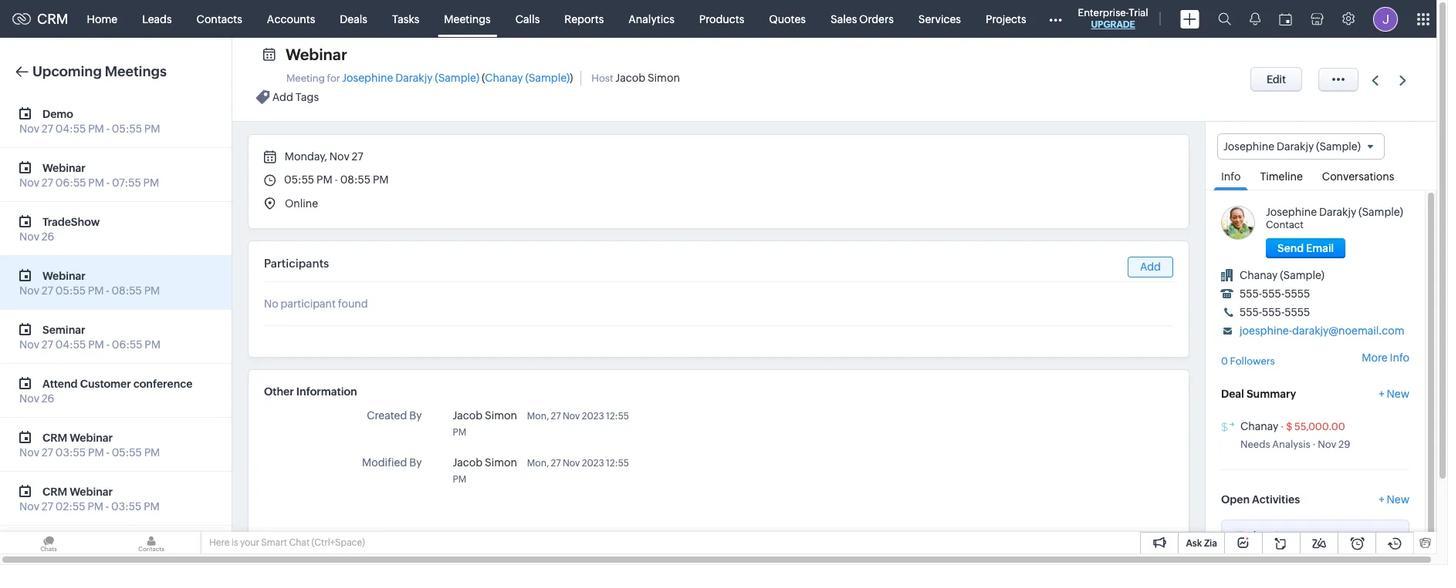 Task type: vqa. For each thing, say whether or not it's contained in the screenshot.


Task type: locate. For each thing, give the bounding box(es) containing it.
darakjy down conversations
[[1319, 206, 1356, 219]]

upgrade
[[1091, 19, 1135, 30]]

needs
[[1240, 439, 1270, 450]]

contacts image
[[103, 533, 200, 555]]

(sample)
[[435, 72, 479, 84], [525, 72, 570, 84], [1316, 140, 1361, 153], [1359, 206, 1403, 219], [1280, 270, 1325, 282]]

1 vertical spatial 0
[[1273, 530, 1280, 542]]

1 mon, 27 nov 2023 12:55 pm from the top
[[453, 411, 629, 438]]

nov inside seminar nov 27 04:55 pm - 06:55 pm
[[19, 339, 39, 351]]

darakjy up 'timeline' link
[[1277, 140, 1314, 153]]

1 vertical spatial jacob simon
[[453, 457, 517, 469]]

1 vertical spatial add
[[1140, 261, 1161, 273]]

2 2023 from the top
[[582, 458, 604, 469]]

found
[[338, 298, 368, 310]]

chanay for chanay · $ 55,000.00 needs analysis · nov 29
[[1240, 420, 1279, 433]]

2 vertical spatial simon
[[485, 457, 517, 469]]

- left "07:55"
[[106, 177, 110, 189]]

new
[[1387, 388, 1409, 400], [1387, 494, 1409, 506]]

upcoming
[[32, 63, 102, 80]]

26 down tradeshow
[[42, 231, 54, 243]]

None button
[[1250, 67, 1302, 92], [1266, 239, 1346, 259], [1250, 67, 1302, 92], [1266, 239, 1346, 259]]

jacob simon for created by
[[453, 410, 517, 422]]

1 horizontal spatial tasks
[[1237, 530, 1264, 543]]

here is your smart chat (ctrl+space)
[[209, 538, 365, 549]]

timeline link
[[1252, 160, 1311, 190]]

darakjy inside field
[[1277, 140, 1314, 153]]

1 horizontal spatial ·
[[1312, 439, 1316, 450]]

contacts link
[[184, 0, 255, 37]]

projects
[[986, 13, 1026, 25]]

2023 for modified by
[[582, 458, 604, 469]]

- up crm webinar nov 27 02:55 pm - 03:55 pm
[[106, 447, 109, 459]]

nov inside 'demo nov 27 04:55 pm - 05:55 pm'
[[19, 123, 39, 135]]

darakjy for josephine darakjy (sample)
[[1277, 140, 1314, 153]]

- up webinar nov 27 06:55 pm - 07:55 pm
[[106, 123, 110, 135]]

5555 down chanay (sample)
[[1285, 288, 1310, 300]]

by for modified by
[[409, 457, 422, 469]]

josephine darakjy (sample) link down 'tasks' link
[[342, 72, 479, 84]]

27
[[42, 123, 53, 135], [352, 151, 363, 163], [42, 177, 53, 189], [42, 285, 53, 297], [42, 339, 53, 351], [551, 411, 561, 422], [42, 447, 53, 459], [551, 458, 561, 469], [42, 501, 53, 513]]

chanay (sample) link down 'contact'
[[1240, 270, 1325, 282]]

1 horizontal spatial meetings
[[444, 13, 491, 25]]

josephine
[[342, 72, 393, 84], [1223, 140, 1274, 153], [1266, 206, 1317, 219]]

tradeshow
[[42, 216, 100, 228]]

1 vertical spatial ·
[[1312, 439, 1316, 450]]

chanay up needs
[[1240, 420, 1279, 433]]

1 mon, from the top
[[527, 411, 549, 422]]

quotes
[[769, 13, 806, 25]]

05:55 pm - 08:55 pm
[[284, 174, 389, 186]]

08:55 down monday, nov 27
[[340, 174, 371, 186]]

profile image
[[1373, 7, 1398, 31]]

webinar inside webinar nov 27 06:55 pm - 07:55 pm
[[42, 162, 86, 174]]

chanay
[[485, 72, 523, 84], [1240, 270, 1278, 282], [1240, 420, 1279, 433]]

1 horizontal spatial chanay (sample) link
[[1240, 270, 1325, 282]]

webinar up meeting
[[286, 46, 347, 63]]

0 vertical spatial jacob
[[615, 72, 645, 84]]

0 vertical spatial 555-555-5555
[[1240, 288, 1310, 300]]

1 vertical spatial 06:55
[[112, 339, 142, 351]]

crm for crm
[[37, 11, 68, 27]]

jacob
[[615, 72, 645, 84], [453, 410, 483, 422], [453, 457, 483, 469]]

0 vertical spatial 5555
[[1285, 288, 1310, 300]]

chanay inside chanay · $ 55,000.00 needs analysis · nov 29
[[1240, 420, 1279, 433]]

0 vertical spatial mon,
[[527, 411, 549, 422]]

0 vertical spatial 0
[[1221, 356, 1228, 368]]

(sample) down conversations
[[1359, 206, 1403, 219]]

tasks
[[392, 13, 419, 25], [1237, 530, 1264, 543]]

by
[[409, 410, 422, 422], [409, 457, 422, 469]]

crm inside crm webinar nov 27 02:55 pm - 03:55 pm
[[42, 486, 67, 498]]

other
[[264, 386, 294, 398]]

tasks down open activities
[[1237, 530, 1264, 543]]

josephine inside field
[[1223, 140, 1274, 153]]

- inside webinar nov 27 06:55 pm - 07:55 pm
[[106, 177, 110, 189]]

meeting for josephine darakjy (sample) ( chanay (sample) )
[[286, 72, 573, 84]]

enterprise-trial upgrade
[[1078, 7, 1148, 30]]

)
[[570, 72, 573, 84]]

1 vertical spatial + new
[[1379, 494, 1409, 506]]

0 vertical spatial 12:55
[[606, 411, 629, 422]]

2 vertical spatial jacob
[[453, 457, 483, 469]]

add
[[272, 91, 293, 104], [1140, 261, 1161, 273]]

0 down activities
[[1273, 530, 1280, 542]]

1 horizontal spatial darakjy
[[1277, 140, 1314, 153]]

info
[[1221, 171, 1241, 183], [1390, 352, 1409, 365]]

1 vertical spatial 26
[[42, 393, 54, 405]]

1 vertical spatial 2023
[[582, 458, 604, 469]]

06:55 inside webinar nov 27 06:55 pm - 07:55 pm
[[55, 177, 86, 189]]

(sample) down 'contact'
[[1280, 270, 1325, 282]]

enterprise-
[[1078, 7, 1129, 19]]

crm down "02:55"
[[42, 540, 67, 552]]

06:55 inside seminar nov 27 04:55 pm - 06:55 pm
[[112, 339, 142, 351]]

chanay (sample) link down calls link
[[485, 72, 570, 84]]

webinar down "02:55"
[[70, 540, 113, 552]]

27 inside 'crm webinar nov 27 03:55 pm - 05:55 pm'
[[42, 447, 53, 459]]

03:55 inside 'crm webinar nov 27 03:55 pm - 05:55 pm'
[[55, 447, 86, 459]]

josephine up 'contact'
[[1266, 206, 1317, 219]]

2 26 from the top
[[42, 393, 54, 405]]

- up seminar nov 27 04:55 pm - 06:55 pm
[[106, 285, 109, 297]]

0 vertical spatial 03:55
[[55, 447, 86, 459]]

5555
[[1285, 288, 1310, 300], [1285, 307, 1310, 319]]

2 by from the top
[[409, 457, 422, 469]]

0 vertical spatial +
[[1379, 388, 1384, 400]]

1 vertical spatial 04:55
[[55, 339, 86, 351]]

calls link
[[503, 0, 552, 37]]

0 vertical spatial 26
[[42, 231, 54, 243]]

1 vertical spatial meetings
[[105, 63, 167, 80]]

05:55 up 'seminar'
[[55, 285, 86, 297]]

2023
[[582, 411, 604, 422], [582, 458, 604, 469]]

0 horizontal spatial josephine darakjy (sample) link
[[342, 72, 479, 84]]

chanay (sample)
[[1240, 270, 1325, 282]]

more
[[1362, 352, 1388, 365]]

·
[[1281, 421, 1284, 433], [1312, 439, 1316, 450]]

josephine right for
[[342, 72, 393, 84]]

0 vertical spatial 2023
[[582, 411, 604, 422]]

1 vertical spatial chanay
[[1240, 270, 1278, 282]]

0 horizontal spatial 08:55
[[112, 285, 142, 297]]

monday,
[[285, 151, 327, 163]]

webinar down 'demo nov 27 04:55 pm - 05:55 pm'
[[42, 162, 86, 174]]

2 12:55 from the top
[[606, 458, 629, 469]]

0 vertical spatial josephine
[[342, 72, 393, 84]]

1 vertical spatial darakjy
[[1277, 140, 1314, 153]]

0 left the followers
[[1221, 356, 1228, 368]]

chats image
[[0, 533, 97, 555]]

27 inside webinar nov 27 06:55 pm - 07:55 pm
[[42, 177, 53, 189]]

1 vertical spatial +
[[1379, 494, 1384, 506]]

1 vertical spatial 08:55
[[112, 285, 142, 297]]

0 vertical spatial meetings
[[444, 13, 491, 25]]

0 vertical spatial jacob simon
[[453, 410, 517, 422]]

- right "02:55"
[[106, 501, 109, 513]]

555-555-5555
[[1240, 288, 1310, 300], [1240, 307, 1310, 319]]

info left timeline
[[1221, 171, 1241, 183]]

29
[[1338, 439, 1350, 450]]

jacob for modified by
[[453, 457, 483, 469]]

webinar nov 27 06:55 pm - 07:55 pm
[[19, 162, 159, 189]]

0 horizontal spatial 06:55
[[55, 177, 86, 189]]

deals link
[[328, 0, 380, 37]]

04:55 inside seminar nov 27 04:55 pm - 06:55 pm
[[55, 339, 86, 351]]

info right more
[[1390, 352, 1409, 365]]

webinar inside webinar nov 27 05:55 pm - 08:55 pm
[[42, 270, 86, 282]]

0 horizontal spatial 0
[[1221, 356, 1228, 368]]

2 vertical spatial josephine
[[1266, 206, 1317, 219]]

chanay up joesphine-
[[1240, 270, 1278, 282]]

0 vertical spatial new
[[1387, 388, 1409, 400]]

04:55 down 'seminar'
[[55, 339, 86, 351]]

signals element
[[1240, 0, 1269, 38]]

08:55 up seminar nov 27 04:55 pm - 06:55 pm
[[112, 285, 142, 297]]

1 horizontal spatial josephine darakjy (sample) link
[[1266, 206, 1403, 219]]

0 horizontal spatial add
[[272, 91, 293, 104]]

1 vertical spatial mon, 27 nov 2023 12:55 pm
[[453, 458, 629, 485]]

05:55 up "07:55"
[[112, 123, 142, 135]]

0 horizontal spatial ·
[[1281, 421, 1284, 433]]

1 horizontal spatial add
[[1140, 261, 1161, 273]]

1 horizontal spatial 03:55
[[111, 501, 142, 513]]

webinar
[[286, 46, 347, 63], [42, 162, 86, 174], [42, 270, 86, 282], [70, 432, 113, 444], [70, 486, 113, 498], [70, 540, 113, 552]]

0 vertical spatial 08:55
[[340, 174, 371, 186]]

0 vertical spatial 06:55
[[55, 177, 86, 189]]

attend customer conference nov 26
[[19, 378, 192, 405]]

meetings left calls
[[444, 13, 491, 25]]

jacob simon
[[453, 410, 517, 422], [453, 457, 517, 469]]

0 horizontal spatial darakjy
[[395, 72, 433, 84]]

2 jacob simon from the top
[[453, 457, 517, 469]]

1 by from the top
[[409, 410, 422, 422]]

1 horizontal spatial info
[[1390, 352, 1409, 365]]

555-555-5555 up joesphine-
[[1240, 307, 1310, 319]]

by right created
[[409, 410, 422, 422]]

04:55 down demo
[[55, 123, 86, 135]]

josephine for josephine darakjy (sample)
[[1223, 140, 1274, 153]]

1 horizontal spatial 06:55
[[112, 339, 142, 351]]

chanay · $ 55,000.00 needs analysis · nov 29
[[1240, 420, 1350, 450]]

jacob simon for modified by
[[453, 457, 517, 469]]

555-
[[1240, 288, 1262, 300], [1262, 288, 1285, 300], [1240, 307, 1262, 319], [1262, 307, 1285, 319]]

1 vertical spatial 03:55
[[111, 501, 142, 513]]

1 horizontal spatial 0
[[1273, 530, 1280, 542]]

- inside 'crm webinar nov 27 03:55 pm - 05:55 pm'
[[106, 447, 109, 459]]

· down 55,000.00
[[1312, 439, 1316, 450]]

0 horizontal spatial 03:55
[[55, 447, 86, 459]]

0 vertical spatial tasks
[[392, 13, 419, 25]]

1 04:55 from the top
[[55, 123, 86, 135]]

jacob right modified by
[[453, 457, 483, 469]]

12:55 for modified by
[[606, 458, 629, 469]]

03:55 up contacts image
[[111, 501, 142, 513]]

reports link
[[552, 0, 616, 37]]

nov inside webinar nov 27 05:55 pm - 08:55 pm
[[19, 285, 39, 297]]

nov
[[19, 123, 39, 135], [329, 151, 349, 163], [19, 177, 39, 189], [19, 231, 39, 243], [19, 285, 39, 297], [19, 339, 39, 351], [19, 393, 39, 405], [563, 411, 580, 422], [1318, 439, 1336, 450], [19, 447, 39, 459], [563, 458, 580, 469], [19, 501, 39, 513]]

chat
[[289, 538, 310, 549]]

0 horizontal spatial chanay (sample) link
[[485, 72, 570, 84]]

1 12:55 from the top
[[606, 411, 629, 422]]

06:55 up tradeshow
[[55, 177, 86, 189]]

open
[[1221, 494, 1250, 506]]

darakjy down 'tasks' link
[[395, 72, 433, 84]]

1 vertical spatial new
[[1387, 494, 1409, 506]]

2 vertical spatial darakjy
[[1319, 206, 1356, 219]]

04:55
[[55, 123, 86, 135], [55, 339, 86, 351]]

- up customer
[[106, 339, 110, 351]]

more info
[[1362, 352, 1409, 365]]

05:55 inside 'crm webinar nov 27 03:55 pm - 05:55 pm'
[[112, 447, 142, 459]]

26 down attend
[[42, 393, 54, 405]]

05:55
[[112, 123, 142, 135], [284, 174, 314, 186], [55, 285, 86, 297], [112, 447, 142, 459]]

04:55 inside 'demo nov 27 04:55 pm - 05:55 pm'
[[55, 123, 86, 135]]

quotes link
[[757, 0, 818, 37]]

0 vertical spatial josephine darakjy (sample) link
[[342, 72, 479, 84]]

crm up "02:55"
[[42, 486, 67, 498]]

josephine up "info" link
[[1223, 140, 1274, 153]]

leads
[[142, 13, 172, 25]]

crm left home on the left of the page
[[37, 11, 68, 27]]

0 vertical spatial 04:55
[[55, 123, 86, 135]]

1 vertical spatial jacob
[[453, 410, 483, 422]]

josephine for josephine darakjy (sample) contact
[[1266, 206, 1317, 219]]

0 vertical spatial add
[[272, 91, 293, 104]]

· left $ at the bottom of the page
[[1281, 421, 1284, 433]]

simon
[[648, 72, 680, 84], [485, 410, 517, 422], [485, 457, 517, 469]]

josephine darakjy (sample) link down conversations
[[1266, 206, 1403, 219]]

more info link
[[1362, 352, 1409, 365]]

1 vertical spatial by
[[409, 457, 422, 469]]

+
[[1379, 388, 1384, 400], [1379, 494, 1384, 506]]

home link
[[75, 0, 130, 37]]

webinar inside crm webinar nov 27 02:55 pm - 03:55 pm
[[70, 486, 113, 498]]

0 horizontal spatial tasks
[[392, 13, 419, 25]]

josephine inside josephine darakjy (sample) contact
[[1266, 206, 1317, 219]]

1 vertical spatial 12:55
[[606, 458, 629, 469]]

tradeshow nov 26
[[19, 216, 100, 243]]

1 vertical spatial mon,
[[527, 458, 549, 469]]

0 vertical spatial mon, 27 nov 2023 12:55 pm
[[453, 411, 629, 438]]

crm inside 'crm webinar nov 27 03:55 pm - 05:55 pm'
[[42, 432, 67, 444]]

webinar down attend customer conference nov 26
[[70, 432, 113, 444]]

05:55 up crm webinar nov 27 02:55 pm - 03:55 pm
[[112, 447, 142, 459]]

03:55 up crm webinar nov 27 02:55 pm - 03:55 pm
[[55, 447, 86, 459]]

2 mon, from the top
[[527, 458, 549, 469]]

mon, for created by
[[527, 411, 549, 422]]

darakjy inside josephine darakjy (sample) contact
[[1319, 206, 1356, 219]]

meetings down leads
[[105, 63, 167, 80]]

1 vertical spatial 5555
[[1285, 307, 1310, 319]]

jacob for created by
[[453, 410, 483, 422]]

meetings
[[444, 13, 491, 25], [105, 63, 167, 80]]

webinar up "02:55"
[[70, 486, 113, 498]]

chanay (sample) link
[[485, 72, 570, 84], [1240, 270, 1325, 282]]

04:55 for seminar
[[55, 339, 86, 351]]

0 vertical spatial info
[[1221, 171, 1241, 183]]

0 vertical spatial + new
[[1379, 388, 1409, 400]]

webinar down tradeshow nov 26
[[42, 270, 86, 282]]

created by
[[367, 410, 422, 422]]

crm down attend
[[42, 432, 67, 444]]

calendar image
[[1279, 13, 1292, 25]]

no
[[264, 298, 278, 310]]

conversations link
[[1314, 160, 1402, 190]]

analysis
[[1272, 439, 1310, 450]]

1 vertical spatial 555-555-5555
[[1240, 307, 1310, 319]]

1 + new from the top
[[1379, 388, 1409, 400]]

2 mon, 27 nov 2023 12:55 pm from the top
[[453, 458, 629, 485]]

(sample) left (
[[435, 72, 479, 84]]

0 vertical spatial by
[[409, 410, 422, 422]]

0 vertical spatial darakjy
[[395, 72, 433, 84]]

by right modified
[[409, 457, 422, 469]]

1 jacob simon from the top
[[453, 410, 517, 422]]

tasks right deals link
[[392, 13, 419, 25]]

5555 up joesphine-darakjy@noemail.com
[[1285, 307, 1310, 319]]

for
[[327, 73, 340, 84]]

ask zia
[[1186, 539, 1217, 550]]

- inside crm webinar nov 27 02:55 pm - 03:55 pm
[[106, 501, 109, 513]]

06:55 up customer
[[112, 339, 142, 351]]

accounts
[[267, 13, 315, 25]]

jacob right host
[[615, 72, 645, 84]]

2 555-555-5555 from the top
[[1240, 307, 1310, 319]]

information
[[296, 386, 357, 398]]

1 2023 from the top
[[582, 411, 604, 422]]

jacob right created by
[[453, 410, 483, 422]]

simon for modified by
[[485, 457, 517, 469]]

1 vertical spatial josephine
[[1223, 140, 1274, 153]]

1 vertical spatial simon
[[485, 410, 517, 422]]

analytics
[[629, 13, 674, 25]]

meetings link
[[432, 0, 503, 37]]

2 vertical spatial chanay
[[1240, 420, 1279, 433]]

1 horizontal spatial 08:55
[[340, 174, 371, 186]]

555-555-5555 down chanay (sample)
[[1240, 288, 1310, 300]]

1 vertical spatial tasks
[[1237, 530, 1264, 543]]

1 26 from the top
[[42, 231, 54, 243]]

nov inside crm webinar nov 27 02:55 pm - 03:55 pm
[[19, 501, 39, 513]]

zia
[[1204, 539, 1217, 550]]

12:55 for created by
[[606, 411, 629, 422]]

crm webinar
[[42, 540, 113, 552]]

2 horizontal spatial darakjy
[[1319, 206, 1356, 219]]

chanay down calls
[[485, 72, 523, 84]]

mon, for modified by
[[527, 458, 549, 469]]

(sample) up conversations link
[[1316, 140, 1361, 153]]

2 04:55 from the top
[[55, 339, 86, 351]]



Task type: describe. For each thing, give the bounding box(es) containing it.
1 5555 from the top
[[1285, 288, 1310, 300]]

2 + new from the top
[[1379, 494, 1409, 506]]

followers
[[1230, 356, 1275, 368]]

darakjy for josephine darakjy (sample) contact
[[1319, 206, 1356, 219]]

online
[[285, 198, 318, 210]]

tags
[[295, 91, 319, 104]]

deals
[[340, 13, 367, 25]]

profile element
[[1364, 0, 1407, 37]]

1 vertical spatial info
[[1390, 352, 1409, 365]]

crm for crm webinar
[[42, 540, 67, 552]]

mon, 27 nov 2023 12:55 pm for created by
[[453, 411, 629, 438]]

previous record image
[[1372, 75, 1379, 85]]

timeline
[[1260, 171, 1303, 183]]

create menu element
[[1171, 0, 1208, 37]]

mon, 27 nov 2023 12:55 pm for modified by
[[453, 458, 629, 485]]

27 inside 'demo nov 27 04:55 pm - 05:55 pm'
[[42, 123, 53, 135]]

services link
[[906, 0, 973, 37]]

seminar
[[42, 324, 85, 336]]

conference
[[133, 378, 192, 390]]

by for created by
[[409, 410, 422, 422]]

other information
[[264, 386, 357, 398]]

- down monday, nov 27
[[335, 174, 338, 186]]

05:55 inside webinar nov 27 05:55 pm - 08:55 pm
[[55, 285, 86, 297]]

27 inside crm webinar nov 27 02:55 pm - 03:55 pm
[[42, 501, 53, 513]]

sales
[[831, 13, 857, 25]]

reports
[[564, 13, 604, 25]]

- inside webinar nov 27 05:55 pm - 08:55 pm
[[106, 285, 109, 297]]

contacts
[[197, 13, 242, 25]]

create menu image
[[1180, 10, 1199, 28]]

joesphine-darakjy@noemail.com link
[[1240, 325, 1404, 337]]

07:55
[[112, 177, 141, 189]]

nov inside tradeshow nov 26
[[19, 231, 39, 243]]

crm link
[[12, 11, 68, 27]]

1 vertical spatial josephine darakjy (sample) link
[[1266, 206, 1403, 219]]

host
[[591, 73, 613, 84]]

open activities
[[1221, 494, 1300, 506]]

crm webinar nov 27 03:55 pm - 05:55 pm
[[19, 432, 160, 459]]

simon for created by
[[485, 410, 517, 422]]

created
[[367, 410, 407, 422]]

chanay for chanay (sample)
[[1240, 270, 1278, 282]]

2023 for created by
[[582, 411, 604, 422]]

26 inside tradeshow nov 26
[[42, 231, 54, 243]]

josephine darakjy (sample)
[[1223, 140, 1361, 153]]

+ new link
[[1379, 388, 1409, 408]]

analytics link
[[616, 0, 687, 37]]

info link
[[1213, 160, 1248, 191]]

0 vertical spatial simon
[[648, 72, 680, 84]]

signals image
[[1249, 12, 1260, 25]]

nov inside attend customer conference nov 26
[[19, 393, 39, 405]]

add tags
[[272, 91, 319, 104]]

monday, nov 27
[[283, 151, 363, 163]]

demo nov 27 04:55 pm - 05:55 pm
[[19, 108, 160, 135]]

tasks link
[[380, 0, 432, 37]]

Josephine Darakjy (Sample) field
[[1217, 134, 1385, 160]]

crm for crm webinar nov 27 02:55 pm - 03:55 pm
[[42, 486, 67, 498]]

attend
[[42, 378, 78, 390]]

host jacob simon
[[591, 72, 680, 84]]

deal
[[1221, 388, 1244, 400]]

1 new from the top
[[1387, 388, 1409, 400]]

smart
[[261, 538, 287, 549]]

here
[[209, 538, 230, 549]]

2 new from the top
[[1387, 494, 1409, 506]]

search element
[[1208, 0, 1240, 38]]

0 vertical spatial chanay (sample) link
[[485, 72, 570, 84]]

(ctrl+space)
[[311, 538, 365, 549]]

activities
[[1252, 494, 1300, 506]]

08:55 inside webinar nov 27 05:55 pm - 08:55 pm
[[112, 285, 142, 297]]

2 + from the top
[[1379, 494, 1384, 506]]

crm webinar link
[[8, 538, 224, 566]]

home
[[87, 13, 117, 25]]

0 horizontal spatial info
[[1221, 171, 1241, 183]]

1 vertical spatial chanay (sample) link
[[1240, 270, 1325, 282]]

nov inside chanay · $ 55,000.00 needs analysis · nov 29
[[1318, 439, 1336, 450]]

calls
[[515, 13, 540, 25]]

joesphine-darakjy@noemail.com
[[1240, 325, 1404, 337]]

add for add tags
[[272, 91, 293, 104]]

darakjy@noemail.com
[[1292, 325, 1404, 337]]

your
[[240, 538, 259, 549]]

0 vertical spatial ·
[[1281, 421, 1284, 433]]

conversations
[[1322, 171, 1394, 183]]

chanay link
[[1240, 420, 1279, 433]]

0 horizontal spatial meetings
[[105, 63, 167, 80]]

customer
[[80, 378, 131, 390]]

2 5555 from the top
[[1285, 307, 1310, 319]]

26 inside attend customer conference nov 26
[[42, 393, 54, 405]]

(sample) left host
[[525, 72, 570, 84]]

ask
[[1186, 539, 1202, 550]]

upcoming meetings
[[32, 63, 167, 80]]

27 inside webinar nov 27 05:55 pm - 08:55 pm
[[42, 285, 53, 297]]

05:55 inside 'demo nov 27 04:55 pm - 05:55 pm'
[[112, 123, 142, 135]]

joesphine-
[[1240, 325, 1292, 337]]

05:55 up online on the left top
[[284, 174, 314, 186]]

webinar inside 'crm webinar nov 27 03:55 pm - 05:55 pm'
[[70, 432, 113, 444]]

projects link
[[973, 0, 1039, 37]]

participant
[[281, 298, 336, 310]]

nov inside 'crm webinar nov 27 03:55 pm - 05:55 pm'
[[19, 447, 39, 459]]

(sample) inside field
[[1316, 140, 1361, 153]]

- inside 'demo nov 27 04:55 pm - 05:55 pm'
[[106, 123, 110, 135]]

sales orders link
[[818, 0, 906, 37]]

add link
[[1128, 257, 1173, 278]]

27 inside seminar nov 27 04:55 pm - 06:55 pm
[[42, 339, 53, 351]]

nov inside webinar nov 27 06:55 pm - 07:55 pm
[[19, 177, 39, 189]]

products
[[699, 13, 744, 25]]

(sample) inside josephine darakjy (sample) contact
[[1359, 206, 1403, 219]]

leads link
[[130, 0, 184, 37]]

orders
[[859, 13, 894, 25]]

1 + from the top
[[1379, 388, 1384, 400]]

1 555-555-5555 from the top
[[1240, 288, 1310, 300]]

trial
[[1129, 7, 1148, 19]]

03:55 inside crm webinar nov 27 02:55 pm - 03:55 pm
[[111, 501, 142, 513]]

seminar nov 27 04:55 pm - 06:55 pm
[[19, 324, 160, 351]]

0 vertical spatial chanay
[[485, 72, 523, 84]]

modified
[[362, 457, 407, 469]]

sales orders
[[831, 13, 894, 25]]

02:55
[[55, 501, 85, 513]]

contact
[[1266, 219, 1304, 231]]

04:55 for demo
[[55, 123, 86, 135]]

josephine darakjy (sample) contact
[[1266, 206, 1403, 231]]

add for add
[[1140, 261, 1161, 273]]

accounts link
[[255, 0, 328, 37]]

(
[[482, 72, 485, 84]]

demo
[[42, 108, 73, 120]]

deal summary
[[1221, 388, 1296, 400]]

0 followers
[[1221, 356, 1275, 368]]

0 for 0 followers
[[1221, 356, 1228, 368]]

next record image
[[1399, 75, 1409, 85]]

search image
[[1218, 12, 1231, 25]]

meeting
[[286, 73, 325, 84]]

services
[[918, 13, 961, 25]]

crm for crm webinar nov 27 03:55 pm - 05:55 pm
[[42, 432, 67, 444]]

55,000.00
[[1294, 421, 1345, 433]]

- inside seminar nov 27 04:55 pm - 06:55 pm
[[106, 339, 110, 351]]

Other Modules field
[[1039, 7, 1072, 31]]

0 for 0
[[1273, 530, 1280, 542]]



